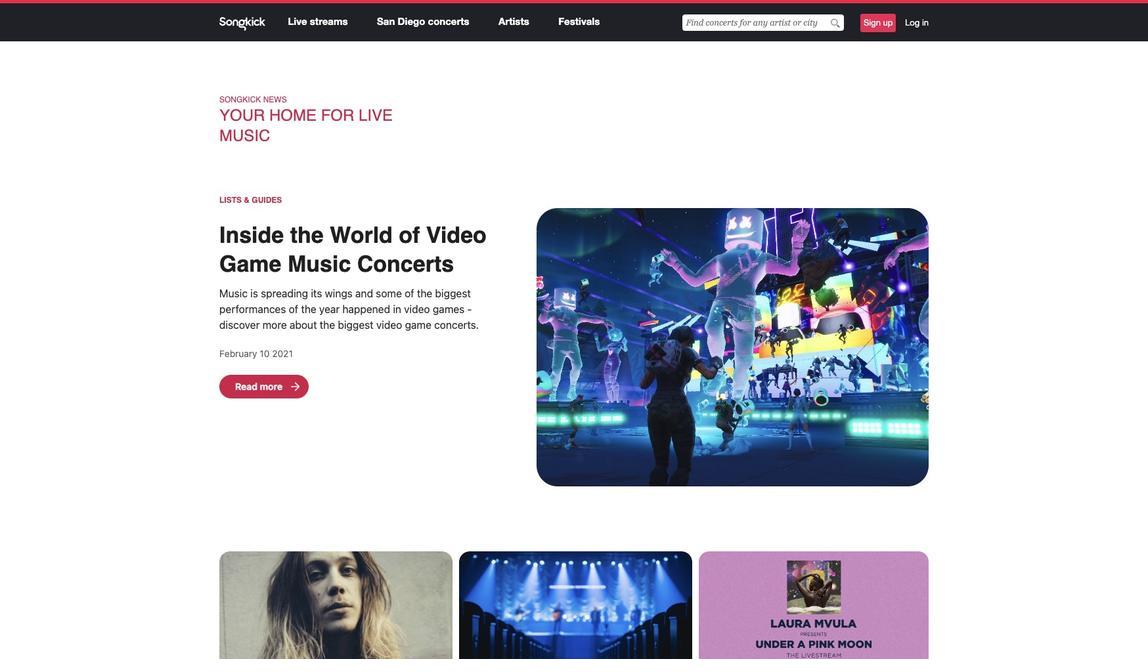 Task type: describe. For each thing, give the bounding box(es) containing it.
artists link
[[499, 15, 530, 27]]

1 horizontal spatial biggest
[[435, 288, 471, 300]]

the down year on the top left
[[320, 320, 335, 331]]

sign
[[864, 18, 881, 28]]

diego
[[398, 15, 425, 27]]

festivals
[[559, 15, 600, 27]]

-
[[468, 304, 472, 316]]

music inside inside the world of video game music concerts
[[288, 252, 351, 277]]

inside
[[220, 223, 284, 248]]

log in link
[[906, 17, 929, 29]]

Find concerts for any artist or city search field
[[683, 15, 845, 31]]

february
[[220, 349, 257, 360]]

lists
[[220, 196, 242, 205]]

0 horizontal spatial biggest
[[338, 320, 374, 331]]

songkick
[[220, 95, 261, 104]]

search image
[[832, 18, 841, 28]]

wings
[[325, 288, 353, 300]]

the up the game
[[417, 288, 433, 300]]

music
[[220, 127, 270, 145]]

sign up link
[[861, 14, 897, 32]]

lists & guides
[[220, 196, 282, 205]]

and
[[356, 288, 373, 300]]

san
[[377, 15, 395, 27]]

streams
[[310, 15, 348, 27]]

1 horizontal spatial in
[[923, 18, 929, 28]]

video
[[426, 223, 487, 248]]

0 vertical spatial video
[[404, 304, 430, 316]]

is
[[251, 288, 258, 300]]

performances
[[220, 304, 286, 316]]

sign up
[[864, 18, 893, 28]]

happened
[[343, 304, 390, 316]]

its
[[311, 288, 322, 300]]

more inside button
[[260, 381, 283, 393]]

san diego concerts link
[[377, 15, 470, 27]]

live streams link
[[288, 15, 348, 27]]

live
[[288, 15, 307, 27]]

10
[[260, 349, 270, 360]]

log in
[[906, 18, 929, 28]]



Task type: vqa. For each thing, say whether or not it's contained in the screenshot.
the left the The
no



Task type: locate. For each thing, give the bounding box(es) containing it.
the up about
[[301, 304, 317, 316]]

0 vertical spatial in
[[923, 18, 929, 28]]

your
[[220, 106, 265, 125]]

music up the its
[[288, 252, 351, 277]]

festivals link
[[559, 15, 600, 27]]

1 vertical spatial more
[[260, 381, 283, 393]]

games
[[433, 304, 465, 316]]

discover
[[220, 320, 260, 331]]

0 vertical spatial biggest
[[435, 288, 471, 300]]

2021
[[272, 349, 293, 360]]

biggest
[[435, 288, 471, 300], [338, 320, 374, 331]]

concerts
[[357, 252, 454, 277]]

san diego concerts
[[377, 15, 470, 27]]

live streams
[[288, 15, 348, 27]]

the
[[290, 223, 324, 248], [417, 288, 433, 300], [301, 304, 317, 316], [320, 320, 335, 331]]

of up concerts
[[399, 223, 420, 248]]

1 vertical spatial music
[[220, 288, 248, 300]]

guides
[[252, 196, 282, 205]]

1 vertical spatial of
[[405, 288, 415, 300]]

live
[[359, 106, 393, 125]]

0 vertical spatial music
[[288, 252, 351, 277]]

songkick news your home for live music
[[220, 95, 393, 145]]

0 horizontal spatial video
[[377, 320, 402, 331]]

log
[[906, 18, 920, 28]]

the left "world"
[[290, 223, 324, 248]]

more down performances
[[263, 320, 287, 331]]

video down happened
[[377, 320, 402, 331]]

more right read
[[260, 381, 283, 393]]

music inside "music is spreading its wings and some of the biggest performances of the year happened in video games - discover more about the biggest video game concerts."
[[220, 288, 248, 300]]

of right some
[[405, 288, 415, 300]]

biggest up games
[[435, 288, 471, 300]]

1 horizontal spatial music
[[288, 252, 351, 277]]

bts live performance image
[[537, 208, 929, 487]]

1 vertical spatial biggest
[[338, 320, 374, 331]]

about
[[290, 320, 317, 331]]

home
[[269, 106, 317, 125]]

0 horizontal spatial music
[[220, 288, 248, 300]]

of down spreading
[[289, 304, 299, 316]]

year
[[319, 304, 340, 316]]

spreading
[[261, 288, 308, 300]]

1 vertical spatial video
[[377, 320, 402, 331]]

of
[[399, 223, 420, 248], [405, 288, 415, 300], [289, 304, 299, 316]]

&
[[244, 196, 250, 205]]

up
[[884, 18, 893, 28]]

game
[[405, 320, 432, 331]]

game
[[220, 252, 282, 277]]

concerts.
[[435, 320, 479, 331]]

video up the game
[[404, 304, 430, 316]]

music
[[288, 252, 351, 277], [220, 288, 248, 300]]

the inside inside the world of video game music concerts
[[290, 223, 324, 248]]

biggest down happened
[[338, 320, 374, 331]]

music left is
[[220, 288, 248, 300]]

0 horizontal spatial in
[[393, 304, 402, 316]]

in down some
[[393, 304, 402, 316]]

for
[[321, 106, 354, 125]]

1 vertical spatial in
[[393, 304, 402, 316]]

read
[[235, 381, 258, 393]]

more inside "music is spreading its wings and some of the biggest performances of the year happened in video games - discover more about the biggest video game concerts."
[[263, 320, 287, 331]]

1 horizontal spatial video
[[404, 304, 430, 316]]

0 vertical spatial of
[[399, 223, 420, 248]]

news
[[263, 95, 287, 104]]

inside the world of video game music concerts
[[220, 223, 487, 277]]

video
[[404, 304, 430, 316], [377, 320, 402, 331]]

read more
[[235, 381, 283, 393]]

artists
[[499, 15, 530, 27]]

more
[[263, 320, 287, 331], [260, 381, 283, 393]]

in inside "music is spreading its wings and some of the biggest performances of the year happened in video games - discover more about the biggest video game concerts."
[[393, 304, 402, 316]]

in
[[923, 18, 929, 28], [393, 304, 402, 316]]

of inside inside the world of video game music concerts
[[399, 223, 420, 248]]

in right log
[[923, 18, 929, 28]]

concerts
[[428, 15, 470, 27]]

some
[[376, 288, 402, 300]]

read more button
[[220, 376, 309, 399]]

world
[[330, 223, 393, 248]]

2 vertical spatial of
[[289, 304, 299, 316]]

music is spreading its wings and some of the biggest performances of the year happened in video games - discover more about the biggest video game concerts.
[[220, 288, 479, 331]]

0 vertical spatial more
[[263, 320, 287, 331]]

february 10 2021
[[220, 349, 293, 360]]



